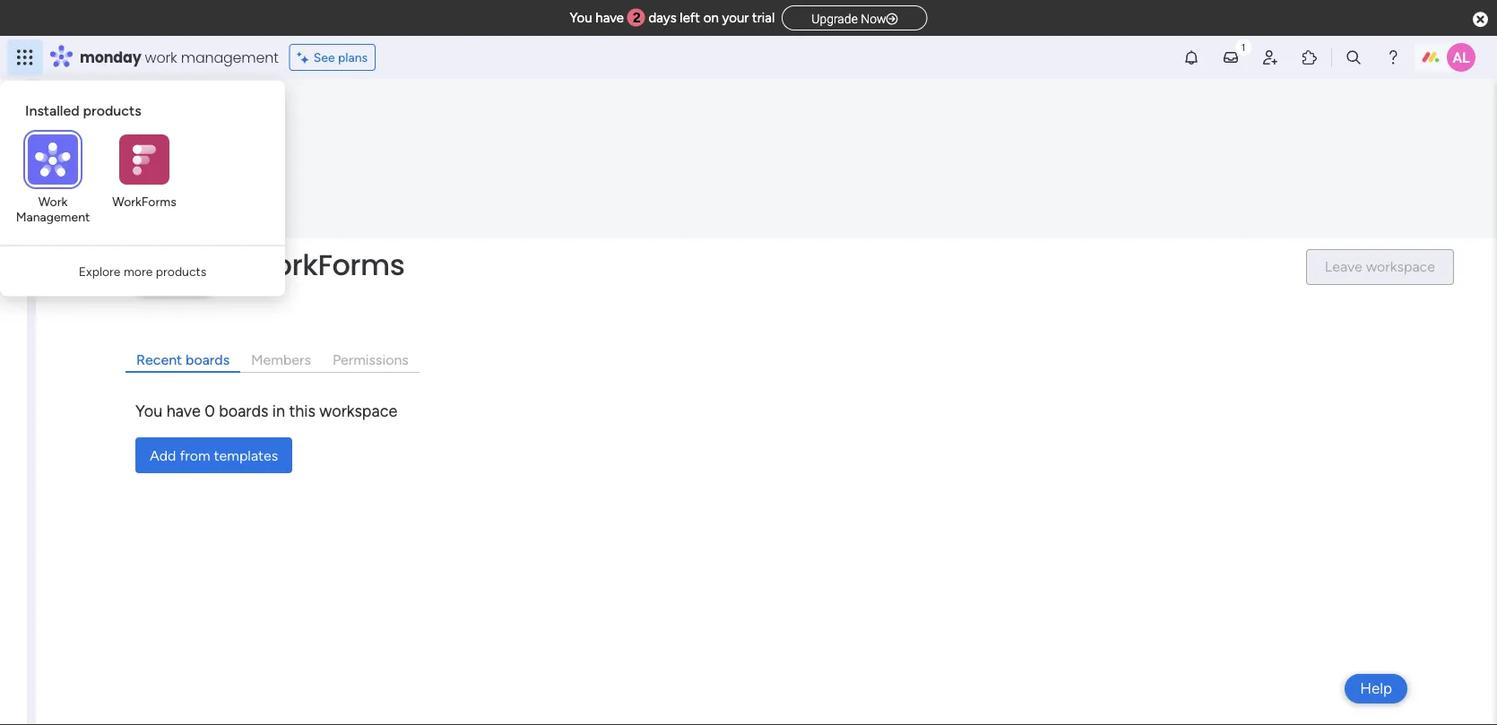 Task type: describe. For each thing, give the bounding box(es) containing it.
WorkForms field
[[241, 245, 1291, 285]]

your
[[722, 10, 749, 26]]

explore
[[79, 264, 121, 279]]

0 vertical spatial products
[[83, 102, 141, 119]]

left
[[680, 10, 701, 26]]

upgrade
[[812, 11, 858, 26]]

help
[[1361, 680, 1393, 698]]

you for you have 0 boards in this workspace
[[135, 401, 163, 421]]

upgrade now
[[812, 11, 887, 26]]

more
[[124, 264, 153, 279]]

on
[[704, 10, 719, 26]]

products inside button
[[156, 264, 207, 279]]

workspace
[[320, 401, 398, 421]]

1 image
[[1236, 37, 1252, 57]]

members
[[251, 351, 311, 368]]

this
[[289, 401, 316, 421]]

help button
[[1346, 674, 1408, 704]]

monday
[[80, 47, 141, 67]]

in
[[272, 401, 285, 421]]

workforms image
[[119, 135, 170, 185]]

management
[[181, 47, 279, 67]]

work management image
[[28, 135, 78, 185]]

templates
[[214, 447, 278, 464]]

plans
[[338, 50, 368, 65]]

help image
[[1385, 48, 1403, 66]]

you have 0 boards in this workspace
[[135, 401, 398, 421]]

permissions
[[333, 351, 409, 368]]

installed products element
[[25, 102, 264, 119]]

trial
[[753, 10, 775, 26]]

add from templates
[[150, 447, 278, 464]]

days
[[649, 10, 677, 26]]

recent boards
[[136, 351, 230, 368]]

add from templates button
[[135, 438, 293, 474]]

1 vertical spatial boards
[[219, 401, 269, 421]]



Task type: vqa. For each thing, say whether or not it's contained in the screenshot.
(COPY)
no



Task type: locate. For each thing, give the bounding box(es) containing it.
management
[[16, 209, 90, 224]]

0 horizontal spatial workforms
[[112, 194, 176, 210]]

1 vertical spatial workforms
[[246, 245, 405, 285]]

have left 2 in the left top of the page
[[596, 10, 624, 26]]

products right more
[[156, 264, 207, 279]]

0 horizontal spatial have
[[167, 401, 201, 421]]

you have 2 days left on your trial
[[570, 10, 775, 26]]

installed
[[25, 102, 80, 119]]

dapulse rightstroke image
[[887, 12, 898, 26]]

w
[[151, 219, 197, 275]]

1 vertical spatial have
[[167, 401, 201, 421]]

have left 0
[[167, 401, 201, 421]]

inbox image
[[1222, 48, 1240, 66]]

from
[[180, 447, 210, 464]]

have for 0
[[167, 401, 201, 421]]

you
[[570, 10, 593, 26], [135, 401, 163, 421]]

work management
[[16, 194, 90, 224]]

1 horizontal spatial you
[[570, 10, 593, 26]]

search everything image
[[1345, 48, 1363, 66]]

work
[[145, 47, 177, 67]]

1 horizontal spatial have
[[596, 10, 624, 26]]

explore more products
[[79, 264, 207, 279]]

0
[[205, 401, 215, 421]]

invite members image
[[1262, 48, 1280, 66]]

0 horizontal spatial you
[[135, 401, 163, 421]]

explore more products button
[[71, 257, 214, 286]]

have
[[596, 10, 624, 26], [167, 401, 201, 421]]

workspace image
[[129, 203, 219, 292]]

1 horizontal spatial workforms
[[246, 245, 405, 285]]

1 vertical spatial products
[[156, 264, 207, 279]]

you left 2 in the left top of the page
[[570, 10, 593, 26]]

0 vertical spatial boards
[[186, 351, 230, 368]]

workforms link
[[112, 130, 176, 210]]

now
[[861, 11, 887, 26]]

boards right 0
[[219, 401, 269, 421]]

work
[[38, 194, 67, 210]]

select product image
[[16, 48, 34, 66]]

notifications image
[[1183, 48, 1201, 66]]

dapulse close image
[[1474, 10, 1489, 29]]

workforms
[[112, 194, 176, 210], [246, 245, 405, 285]]

installed products
[[25, 102, 141, 119]]

apps image
[[1301, 48, 1319, 66]]

boards right recent
[[186, 351, 230, 368]]

0 vertical spatial have
[[596, 10, 624, 26]]

1 vertical spatial you
[[135, 401, 163, 421]]

0 vertical spatial workforms
[[112, 194, 176, 210]]

1 horizontal spatial products
[[156, 264, 207, 279]]

see plans
[[314, 50, 368, 65]]

upgrade now link
[[782, 5, 928, 30]]

2
[[633, 10, 641, 26]]

see
[[314, 50, 335, 65]]

recent
[[136, 351, 182, 368]]

have for 2
[[596, 10, 624, 26]]

products
[[83, 102, 141, 119], [156, 264, 207, 279]]

you up add
[[135, 401, 163, 421]]

boards
[[186, 351, 230, 368], [219, 401, 269, 421]]

apple lee image
[[1448, 43, 1476, 72]]

add
[[150, 447, 176, 464]]

products down monday
[[83, 102, 141, 119]]

0 vertical spatial you
[[570, 10, 593, 26]]

you for you have 2 days left on your trial
[[570, 10, 593, 26]]

0 horizontal spatial products
[[83, 102, 141, 119]]

see plans button
[[289, 44, 376, 71]]

monday work management
[[80, 47, 279, 67]]



